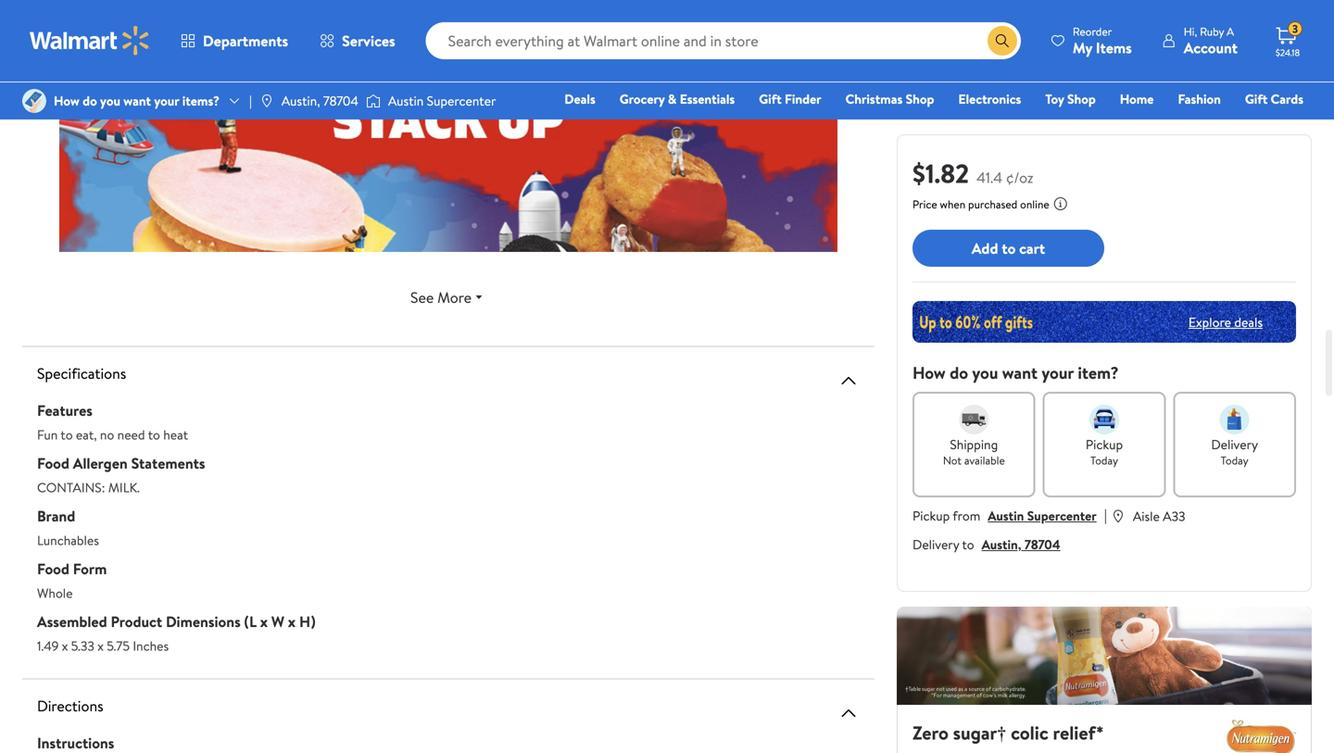 Task type: locate. For each thing, give the bounding box(es) containing it.
shop right christmas on the right top of the page
[[906, 90, 935, 108]]

deals
[[1235, 313, 1263, 331]]

see more
[[411, 287, 472, 308]]

shop for christmas shop
[[906, 90, 935, 108]]

purchased
[[969, 196, 1018, 212]]

contains:
[[37, 479, 105, 497]]

services
[[342, 31, 395, 51]]

1 horizontal spatial |
[[1105, 505, 1108, 526]]

0 vertical spatial pickup
[[1086, 436, 1123, 454]]

debit
[[1193, 116, 1225, 134]]

dimensions
[[166, 612, 241, 632]]

to inside button
[[1002, 238, 1016, 258]]

1 vertical spatial your
[[1042, 361, 1074, 385]]

delivery down from
[[913, 536, 960, 554]]

0 horizontal spatial shop
[[906, 90, 935, 108]]

gift inside gift finder link
[[759, 90, 782, 108]]

41.4
[[977, 167, 1003, 188]]

1 horizontal spatial want
[[1003, 361, 1038, 385]]

essentials
[[680, 90, 735, 108]]

0 vertical spatial delivery
[[1212, 436, 1259, 454]]

0 vertical spatial you
[[100, 92, 120, 110]]

1 horizontal spatial austin
[[988, 507, 1025, 525]]

austin
[[388, 92, 424, 110], [988, 507, 1025, 525]]

today for delivery
[[1221, 453, 1249, 469]]

shop
[[906, 90, 935, 108], [1068, 90, 1096, 108]]

0 vertical spatial austin,
[[282, 92, 320, 110]]

austin, down departments
[[282, 92, 320, 110]]

christmas shop link
[[837, 89, 943, 109]]

1 today from the left
[[1091, 453, 1119, 469]]

¢/oz
[[1006, 167, 1034, 188]]

0 vertical spatial how
[[54, 92, 80, 110]]

78704 down austin supercenter button
[[1025, 536, 1061, 554]]

no
[[100, 426, 114, 444]]

0 horizontal spatial supercenter
[[427, 92, 496, 110]]

electronics link
[[950, 89, 1030, 109]]

0 horizontal spatial 78704
[[323, 92, 359, 110]]

items
[[1096, 38, 1132, 58]]

when
[[940, 196, 966, 212]]

1 vertical spatial delivery
[[913, 536, 960, 554]]

0 horizontal spatial austin,
[[282, 92, 320, 110]]

1 food from the top
[[37, 453, 69, 474]]

 image left austin, 78704
[[259, 94, 274, 108]]

1 vertical spatial you
[[973, 361, 999, 385]]

walmart image
[[30, 26, 150, 56]]

food down fun in the left bottom of the page
[[37, 453, 69, 474]]

3
[[1293, 21, 1299, 37]]

0 horizontal spatial want
[[124, 92, 151, 110]]

milk.
[[108, 479, 140, 497]]

christmas
[[846, 90, 903, 108]]

reorder
[[1073, 24, 1112, 39]]

 image
[[366, 92, 381, 110], [259, 94, 274, 108]]

1 horizontal spatial pickup
[[1086, 436, 1123, 454]]

78704
[[323, 92, 359, 110], [1025, 536, 1061, 554]]

today inside pickup today
[[1091, 453, 1119, 469]]

gift for cards
[[1246, 90, 1268, 108]]

0 horizontal spatial your
[[154, 92, 179, 110]]

0 vertical spatial supercenter
[[427, 92, 496, 110]]

see more button
[[37, 279, 860, 316]]

want left item? at the right
[[1003, 361, 1038, 385]]

| left aisle
[[1105, 505, 1108, 526]]

finder
[[785, 90, 822, 108]]

shop inside "link"
[[1068, 90, 1096, 108]]

0 horizontal spatial today
[[1091, 453, 1119, 469]]

today down intent image for delivery
[[1221, 453, 1249, 469]]

1 horizontal spatial supercenter
[[1028, 507, 1097, 525]]

ruby
[[1200, 24, 1225, 39]]

0 vertical spatial your
[[154, 92, 179, 110]]

your for item?
[[1042, 361, 1074, 385]]

78704 down services dropdown button
[[323, 92, 359, 110]]

today inside delivery today
[[1221, 453, 1249, 469]]

gift left cards
[[1246, 90, 1268, 108]]

shop for toy shop
[[1068, 90, 1096, 108]]

2 gift from the left
[[1246, 90, 1268, 108]]

1 horizontal spatial you
[[973, 361, 999, 385]]

food
[[37, 453, 69, 474], [37, 559, 69, 579]]

delivery for to
[[913, 536, 960, 554]]

2 today from the left
[[1221, 453, 1249, 469]]

1 vertical spatial how
[[913, 361, 946, 385]]

 image right austin, 78704
[[366, 92, 381, 110]]

austin up austin, 78704 button
[[988, 507, 1025, 525]]

do up intent image for shipping
[[950, 361, 969, 385]]

Search search field
[[426, 22, 1021, 59]]

walmart+
[[1249, 116, 1304, 134]]

do down walmart image
[[83, 92, 97, 110]]

your left items?
[[154, 92, 179, 110]]

1 horizontal spatial delivery
[[1212, 436, 1259, 454]]

available
[[965, 453, 1005, 469]]

2 food from the top
[[37, 559, 69, 579]]

1 vertical spatial austin,
[[982, 536, 1022, 554]]

1 vertical spatial supercenter
[[1028, 507, 1097, 525]]

1 horizontal spatial your
[[1042, 361, 1074, 385]]

pickup left from
[[913, 507, 950, 525]]

food up the whole
[[37, 559, 69, 579]]

shop right toy
[[1068, 90, 1096, 108]]

directions image
[[838, 703, 860, 725]]

supercenter
[[427, 92, 496, 110], [1028, 507, 1097, 525]]

want left items?
[[124, 92, 151, 110]]

toy shop
[[1046, 90, 1096, 108]]

1 vertical spatial do
[[950, 361, 969, 385]]

gift left 'finder'
[[759, 90, 782, 108]]

aisle
[[1133, 507, 1160, 526]]

1 horizontal spatial today
[[1221, 453, 1249, 469]]

1 vertical spatial want
[[1003, 361, 1038, 385]]

$24.18
[[1276, 46, 1300, 59]]

0 horizontal spatial pickup
[[913, 507, 950, 525]]

Walmart Site-Wide search field
[[426, 22, 1021, 59]]

you down walmart image
[[100, 92, 120, 110]]

to
[[1002, 238, 1016, 258], [61, 426, 73, 444], [148, 426, 160, 444], [963, 536, 975, 554]]

0 horizontal spatial austin
[[388, 92, 424, 110]]

1 vertical spatial austin
[[988, 507, 1025, 525]]

intent image for shipping image
[[960, 405, 989, 435]]

account
[[1184, 38, 1238, 58]]

1 gift from the left
[[759, 90, 782, 108]]

today
[[1091, 453, 1119, 469], [1221, 453, 1249, 469]]

0 vertical spatial want
[[124, 92, 151, 110]]

0 horizontal spatial you
[[100, 92, 120, 110]]

deals
[[565, 90, 596, 108]]

see
[[411, 287, 434, 308]]

0 horizontal spatial how
[[54, 92, 80, 110]]

registry link
[[1082, 115, 1146, 135]]

do
[[83, 92, 97, 110], [950, 361, 969, 385]]

features
[[37, 400, 93, 421]]

cart
[[1020, 238, 1046, 258]]

austin, down pickup from austin supercenter |
[[982, 536, 1022, 554]]

how for how do you want your items?
[[54, 92, 80, 110]]

not
[[943, 453, 962, 469]]

your left item? at the right
[[1042, 361, 1074, 385]]

you for how do you want your items?
[[100, 92, 120, 110]]

gift
[[759, 90, 782, 108], [1246, 90, 1268, 108]]

0 horizontal spatial |
[[249, 92, 252, 110]]

0 vertical spatial do
[[83, 92, 97, 110]]

today down intent image for pickup
[[1091, 453, 1119, 469]]

0 vertical spatial food
[[37, 453, 69, 474]]

aisle a33
[[1133, 507, 1186, 526]]

0 horizontal spatial delivery
[[913, 536, 960, 554]]

h)
[[299, 612, 316, 632]]

gift inside the gift cards registry
[[1246, 90, 1268, 108]]

|
[[249, 92, 252, 110], [1105, 505, 1108, 526]]

pickup inside pickup from austin supercenter |
[[913, 507, 950, 525]]

to right fun in the left bottom of the page
[[61, 426, 73, 444]]

how do you want your item?
[[913, 361, 1119, 385]]

delivery
[[1212, 436, 1259, 454], [913, 536, 960, 554]]

1 horizontal spatial shop
[[1068, 90, 1096, 108]]

x right w
[[288, 612, 296, 632]]

how
[[54, 92, 80, 110], [913, 361, 946, 385]]

how down walmart image
[[54, 92, 80, 110]]

pickup
[[1086, 436, 1123, 454], [913, 507, 950, 525]]

1 vertical spatial food
[[37, 559, 69, 579]]

2 shop from the left
[[1068, 90, 1096, 108]]

cards
[[1271, 90, 1304, 108]]

1 shop from the left
[[906, 90, 935, 108]]

0 vertical spatial |
[[249, 92, 252, 110]]

statements
[[131, 453, 205, 474]]

austin,
[[282, 92, 320, 110], [982, 536, 1022, 554]]

0 horizontal spatial gift
[[759, 90, 782, 108]]

1 horizontal spatial how
[[913, 361, 946, 385]]

| right items?
[[249, 92, 252, 110]]

1 horizontal spatial  image
[[366, 92, 381, 110]]

reorder my items
[[1073, 24, 1132, 58]]

0 horizontal spatial do
[[83, 92, 97, 110]]

lunchables
[[37, 532, 99, 550]]

1 horizontal spatial gift
[[1246, 90, 1268, 108]]

1 horizontal spatial do
[[950, 361, 969, 385]]

(l
[[244, 612, 257, 632]]

1 vertical spatial |
[[1105, 505, 1108, 526]]

austin, 78704
[[282, 92, 359, 110]]

delivery down intent image for delivery
[[1212, 436, 1259, 454]]

pickup down intent image for pickup
[[1086, 436, 1123, 454]]

 image
[[22, 89, 46, 113]]

you up intent image for shipping
[[973, 361, 999, 385]]

to down from
[[963, 536, 975, 554]]

to left cart
[[1002, 238, 1016, 258]]

1 vertical spatial 78704
[[1025, 536, 1061, 554]]

today for pickup
[[1091, 453, 1119, 469]]

austin down the services at the top left of the page
[[388, 92, 424, 110]]

departments
[[203, 31, 288, 51]]

5.33
[[71, 637, 94, 655]]

how right specifications icon
[[913, 361, 946, 385]]

1 vertical spatial pickup
[[913, 507, 950, 525]]

christmas shop
[[846, 90, 935, 108]]

0 horizontal spatial  image
[[259, 94, 274, 108]]



Task type: describe. For each thing, give the bounding box(es) containing it.
your for items?
[[154, 92, 179, 110]]

a33
[[1163, 507, 1186, 526]]

home link
[[1112, 89, 1163, 109]]

services button
[[304, 19, 411, 63]]

want for item?
[[1003, 361, 1038, 385]]

$1.82
[[913, 155, 970, 191]]

gift finder
[[759, 90, 822, 108]]

austin, 78704 button
[[982, 536, 1061, 554]]

price
[[913, 196, 938, 212]]

do for how do you want your items?
[[83, 92, 97, 110]]

shipping not available
[[943, 436, 1005, 469]]

to left heat
[[148, 426, 160, 444]]

from
[[953, 507, 981, 525]]

hi,
[[1184, 24, 1198, 39]]

online
[[1021, 196, 1050, 212]]

&
[[668, 90, 677, 108]]

directions
[[37, 696, 103, 716]]

explore
[[1189, 313, 1232, 331]]

my
[[1073, 38, 1093, 58]]

intent image for pickup image
[[1090, 405, 1120, 435]]

specifications
[[37, 363, 126, 384]]

inches
[[133, 637, 169, 655]]

search icon image
[[995, 33, 1010, 48]]

more
[[438, 287, 472, 308]]

allergen
[[73, 453, 128, 474]]

registry
[[1091, 116, 1138, 134]]

one debit link
[[1154, 115, 1233, 135]]

add
[[972, 238, 999, 258]]

delivery today
[[1212, 436, 1259, 469]]

item?
[[1078, 361, 1119, 385]]

supercenter inside pickup from austin supercenter |
[[1028, 507, 1097, 525]]

1.49
[[37, 637, 59, 655]]

eat,
[[76, 426, 97, 444]]

austin supercenter button
[[988, 507, 1097, 525]]

pickup from austin supercenter |
[[913, 505, 1108, 526]]

grocery & essentials
[[620, 90, 735, 108]]

gift for finder
[[759, 90, 782, 108]]

1 horizontal spatial 78704
[[1025, 536, 1061, 554]]

gift cards registry
[[1091, 90, 1304, 134]]

delivery for today
[[1212, 436, 1259, 454]]

heat
[[163, 426, 188, 444]]

delivery to austin, 78704
[[913, 536, 1061, 554]]

price when purchased online
[[913, 196, 1050, 212]]

grocery
[[620, 90, 665, 108]]

departments button
[[165, 19, 304, 63]]

$1.82 41.4 ¢/oz
[[913, 155, 1034, 191]]

walmart+ link
[[1240, 115, 1312, 135]]

specifications image
[[838, 370, 860, 392]]

1 horizontal spatial austin,
[[982, 536, 1022, 554]]

fashion link
[[1170, 89, 1230, 109]]

grocery & essentials link
[[611, 89, 744, 109]]

one debit
[[1162, 116, 1225, 134]]

items?
[[182, 92, 220, 110]]

austin supercenter
[[388, 92, 496, 110]]

do for how do you want your item?
[[950, 361, 969, 385]]

product
[[111, 612, 162, 632]]

5.75
[[107, 637, 130, 655]]

how for how do you want your item?
[[913, 361, 946, 385]]

pickup for pickup from austin supercenter |
[[913, 507, 950, 525]]

fun
[[37, 426, 58, 444]]

form
[[73, 559, 107, 579]]

fashion
[[1178, 90, 1221, 108]]

x right 1.49
[[62, 637, 68, 655]]

explore deals link
[[1182, 306, 1271, 339]]

add to cart button
[[913, 230, 1105, 267]]

toy
[[1046, 90, 1065, 108]]

w
[[271, 612, 285, 632]]

x left 5.75
[[98, 637, 104, 655]]

legal information image
[[1054, 196, 1068, 211]]

brand
[[37, 506, 75, 526]]

whole
[[37, 584, 73, 602]]

x right (l
[[260, 612, 268, 632]]

gift cards link
[[1237, 89, 1312, 109]]

electronics
[[959, 90, 1022, 108]]

austin inside pickup from austin supercenter |
[[988, 507, 1025, 525]]

up to sixty percent off deals. shop now. image
[[913, 301, 1297, 343]]

features fun to eat, no need to heat food allergen statements contains: milk. brand lunchables food form whole assembled product dimensions (l x w x h) 1.49 x 5.33 x 5.75 inches
[[37, 400, 316, 655]]

hi, ruby a account
[[1184, 24, 1238, 58]]

need
[[117, 426, 145, 444]]

 image for austin supercenter
[[366, 92, 381, 110]]

want for items?
[[124, 92, 151, 110]]

0 vertical spatial austin
[[388, 92, 424, 110]]

explore deals
[[1189, 313, 1263, 331]]

a
[[1227, 24, 1235, 39]]

 image for austin, 78704
[[259, 94, 274, 108]]

how do you want your items?
[[54, 92, 220, 110]]

you for how do you want your item?
[[973, 361, 999, 385]]

one
[[1162, 116, 1190, 134]]

intent image for delivery image
[[1220, 405, 1250, 435]]

shipping
[[950, 436, 998, 454]]

pickup for pickup today
[[1086, 436, 1123, 454]]

toy shop link
[[1037, 89, 1105, 109]]

deals link
[[556, 89, 604, 109]]

add to cart
[[972, 238, 1046, 258]]

home
[[1120, 90, 1154, 108]]

0 vertical spatial 78704
[[323, 92, 359, 110]]



Task type: vqa. For each thing, say whether or not it's contained in the screenshot.


